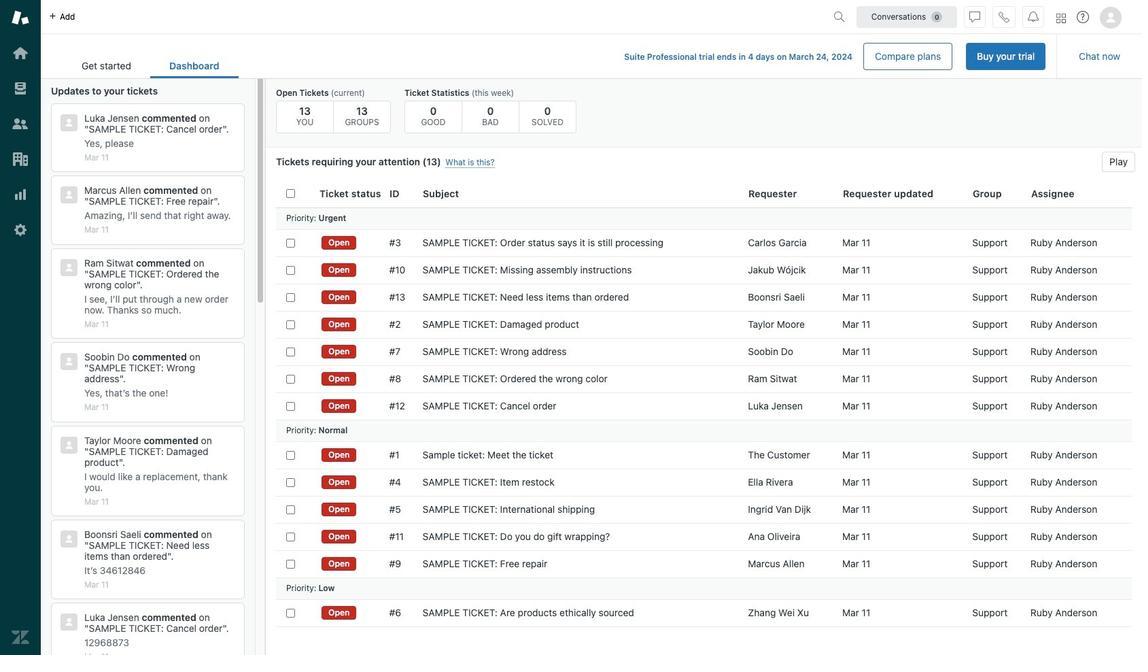 Task type: locate. For each thing, give the bounding box(es) containing it.
March 24, 2024 text field
[[790, 52, 853, 62]]

button displays agent's chat status as invisible. image
[[970, 11, 981, 22]]

organizations image
[[12, 150, 29, 168]]

grid
[[266, 180, 1143, 655]]

admin image
[[12, 221, 29, 239]]

tab list
[[63, 53, 238, 78]]

Select All Tickets checkbox
[[286, 189, 295, 198]]

None checkbox
[[286, 266, 295, 275], [286, 347, 295, 356], [286, 451, 295, 460], [286, 505, 295, 514], [286, 266, 295, 275], [286, 347, 295, 356], [286, 451, 295, 460], [286, 505, 295, 514]]

None checkbox
[[286, 238, 295, 247], [286, 293, 295, 302], [286, 320, 295, 329], [286, 375, 295, 383], [286, 402, 295, 411], [286, 478, 295, 487], [286, 532, 295, 541], [286, 560, 295, 568], [286, 609, 295, 617], [286, 238, 295, 247], [286, 293, 295, 302], [286, 320, 295, 329], [286, 375, 295, 383], [286, 402, 295, 411], [286, 478, 295, 487], [286, 532, 295, 541], [286, 560, 295, 568], [286, 609, 295, 617]]

tab
[[63, 53, 150, 78]]



Task type: describe. For each thing, give the bounding box(es) containing it.
get help image
[[1078, 11, 1090, 23]]

zendesk support image
[[12, 9, 29, 27]]

zendesk image
[[12, 629, 29, 646]]

reporting image
[[12, 186, 29, 203]]

views image
[[12, 80, 29, 97]]

get started image
[[12, 44, 29, 62]]

main element
[[0, 0, 41, 655]]

customers image
[[12, 115, 29, 133]]

zendesk products image
[[1057, 13, 1067, 23]]

notifications image
[[1029, 11, 1040, 22]]



